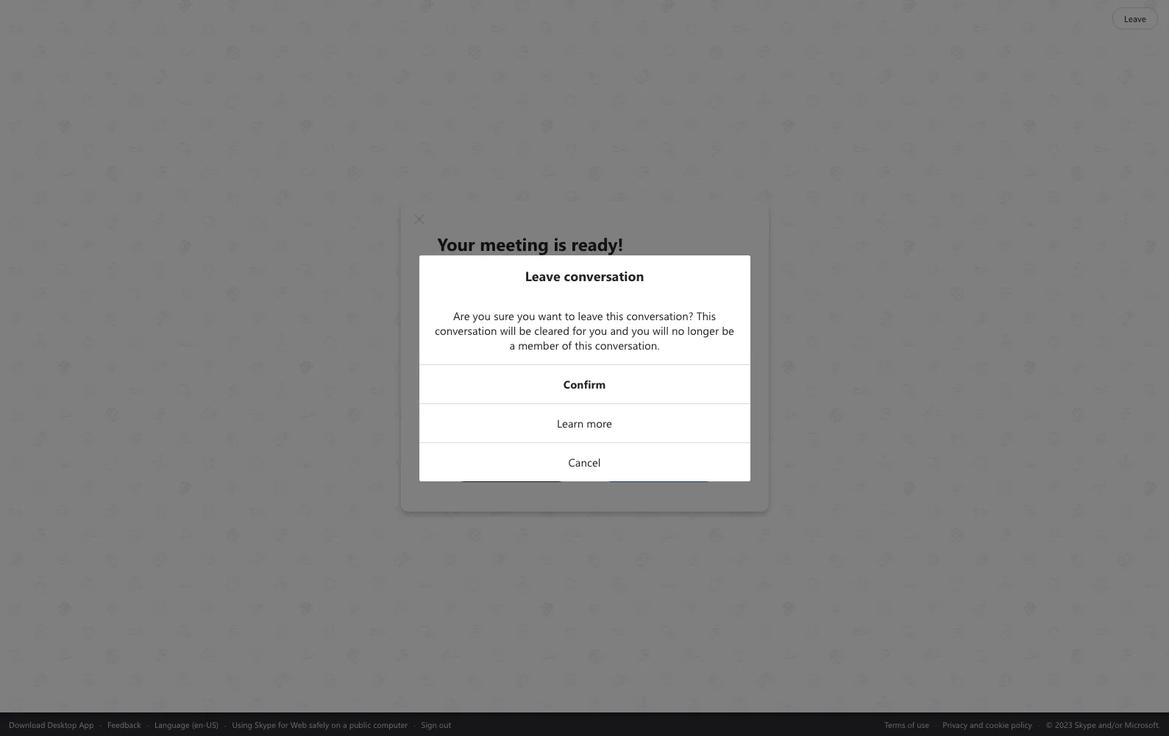 Task type: describe. For each thing, give the bounding box(es) containing it.
terms of use link
[[885, 719, 930, 730]]

for
[[278, 719, 288, 730]]

privacy and cookie policy link
[[943, 719, 1033, 730]]

language (en-us)
[[155, 719, 219, 730]]

privacy and cookie policy
[[943, 719, 1033, 730]]

policy
[[1012, 719, 1033, 730]]

safely
[[309, 719, 329, 730]]

us)
[[206, 719, 219, 730]]

use
[[918, 719, 930, 730]]

terms
[[885, 719, 906, 730]]

of
[[908, 719, 915, 730]]

skype
[[255, 719, 276, 730]]

using skype for web safely on a public computer
[[232, 719, 408, 730]]

feedback
[[107, 719, 141, 730]]

privacy
[[943, 719, 968, 730]]

web
[[291, 719, 307, 730]]

app
[[79, 719, 94, 730]]

sign out link
[[422, 719, 451, 730]]

feedback link
[[107, 719, 141, 730]]



Task type: locate. For each thing, give the bounding box(es) containing it.
Type a meeting name (optional) text field
[[478, 301, 701, 318]]

on
[[332, 719, 341, 730]]

out
[[439, 719, 451, 730]]

cookie
[[986, 719, 1010, 730]]

language
[[155, 719, 190, 730]]

download desktop app
[[9, 719, 94, 730]]

sign out
[[422, 719, 451, 730]]

sign
[[422, 719, 437, 730]]

download
[[9, 719, 45, 730]]

(en-
[[192, 719, 206, 730]]

download desktop app link
[[9, 719, 94, 730]]

terms of use
[[885, 719, 930, 730]]

using skype for web safely on a public computer link
[[232, 719, 408, 730]]

computer
[[373, 719, 408, 730]]

language (en-us) link
[[155, 719, 219, 730]]

a
[[343, 719, 347, 730]]

public
[[349, 719, 371, 730]]

desktop
[[47, 719, 77, 730]]

using
[[232, 719, 253, 730]]

and
[[970, 719, 984, 730]]



Task type: vqa. For each thing, say whether or not it's contained in the screenshot.
DESKTOP
yes



